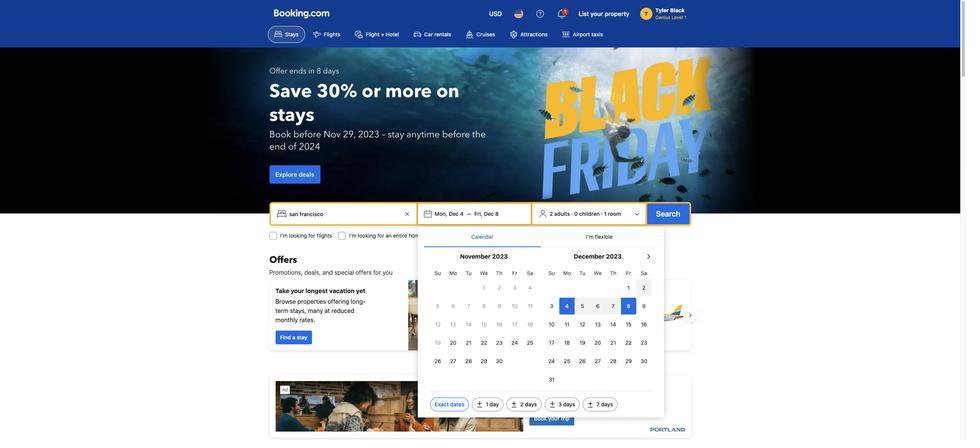 Task type: locate. For each thing, give the bounding box(es) containing it.
17 December 2023 checkbox
[[544, 335, 559, 352]]

21 for 21 december 2023 option
[[610, 340, 616, 347]]

taxis
[[592, 31, 603, 38]]

30 November 2023 checkbox
[[492, 353, 507, 370]]

1 horizontal spatial mo
[[563, 270, 571, 277]]

12 for 12 november 2023 option
[[435, 322, 441, 328]]

0 vertical spatial 10
[[512, 303, 518, 310]]

days for 2 days
[[525, 402, 537, 408]]

21 November 2023 checkbox
[[461, 335, 476, 352]]

7 cell
[[606, 297, 621, 315]]

7 left 8 option on the bottom of page
[[467, 303, 470, 310]]

1 sa from the left
[[527, 270, 533, 277]]

3 days
[[558, 402, 575, 408]]

20 December 2023 checkbox
[[590, 335, 606, 352]]

calendar
[[471, 234, 494, 240]]

0 horizontal spatial 13
[[450, 322, 456, 328]]

i'm left traveling
[[473, 233, 480, 239]]

1 horizontal spatial 2023
[[492, 253, 508, 260]]

2 mo from the left
[[563, 270, 571, 277]]

29 right 28 option
[[625, 358, 632, 365]]

26 for 26 option
[[435, 358, 441, 365]]

30 inside "option"
[[641, 358, 647, 365]]

1 14 from the left
[[466, 322, 471, 328]]

23 right '22' option
[[641, 340, 647, 347]]

8
[[317, 66, 321, 76], [495, 211, 499, 217], [482, 303, 486, 310], [627, 303, 630, 310]]

16
[[496, 322, 502, 328], [641, 322, 647, 328]]

i'm down 'where are you going?' field
[[349, 233, 357, 239]]

2 · from the left
[[601, 211, 603, 217]]

0 horizontal spatial 9
[[498, 303, 501, 310]]

1 vertical spatial 17
[[549, 340, 554, 347]]

12 inside option
[[435, 322, 441, 328]]

1 horizontal spatial i'm
[[473, 233, 480, 239]]

20
[[450, 340, 456, 347], [595, 340, 601, 347]]

su for november
[[435, 270, 441, 277]]

2 horizontal spatial 4
[[565, 303, 569, 310]]

14
[[466, 322, 471, 328], [610, 322, 616, 328]]

0 vertical spatial or
[[362, 79, 381, 104]]

2 fr from the left
[[626, 270, 631, 277]]

tu down 'november'
[[466, 270, 472, 277]]

0 horizontal spatial looking
[[289, 233, 307, 239]]

4 inside 4 november 2023 option
[[528, 285, 532, 291]]

1 horizontal spatial –
[[525, 303, 528, 310]]

fr for november 2023
[[512, 270, 517, 277]]

2 looking from the left
[[358, 233, 376, 239]]

2 14 from the left
[[610, 322, 616, 328]]

0 vertical spatial 18
[[527, 322, 533, 328]]

for inside "offers promotions, deals, and special offers for you"
[[373, 270, 381, 276]]

0 vertical spatial and
[[322, 270, 333, 276]]

19 right 18 december 2023 checkbox
[[580, 340, 585, 347]]

1 20 from the left
[[450, 340, 456, 347]]

0 horizontal spatial sa
[[527, 270, 533, 277]]

27 inside 27 checkbox
[[450, 358, 456, 365]]

long-
[[351, 299, 366, 306]]

0 horizontal spatial before
[[293, 128, 321, 141]]

progress bar inside offers main content
[[469, 357, 491, 360]]

5 cell
[[575, 297, 590, 315]]

9
[[498, 303, 501, 310], [642, 303, 646, 310]]

0 horizontal spatial 14
[[466, 322, 471, 328]]

0 vertical spatial 11
[[528, 303, 533, 310]]

1 we from the left
[[480, 270, 488, 277]]

and right deals,
[[322, 270, 333, 276]]

i'm left flexible
[[586, 234, 594, 240]]

19 for 19 "checkbox"
[[580, 340, 585, 347]]

1 horizontal spatial su
[[548, 270, 555, 277]]

1 horizontal spatial 15
[[626, 322, 631, 328]]

vacation up offering
[[329, 288, 355, 295]]

tu for november 2023
[[466, 270, 472, 277]]

1 vertical spatial flights
[[583, 303, 600, 310]]

28
[[465, 358, 472, 365], [610, 358, 616, 365]]

22 for '22' option
[[625, 340, 632, 347]]

0 horizontal spatial 30
[[496, 358, 503, 365]]

1 horizontal spatial stay
[[388, 128, 404, 141]]

8 inside offer ends in 8 days save 30% or more on stays book before nov 29, 2023 – stay anytime before the end of 2024
[[317, 66, 321, 76]]

1 horizontal spatial looking
[[358, 233, 376, 239]]

25 right 24 december 2023 checkbox
[[564, 358, 570, 365]]

21 inside option
[[466, 340, 471, 347]]

mon, dec 4 — fri, dec 8
[[435, 211, 499, 217]]

find a stay
[[280, 335, 307, 341]]

14 inside the 14 december 2023 "checkbox"
[[610, 322, 616, 328]]

7 right 3 days
[[597, 402, 600, 408]]

1 horizontal spatial and
[[556, 303, 566, 310]]

2 we from the left
[[594, 270, 602, 277]]

for right i'm
[[308, 233, 315, 239]]

3 November 2023 checkbox
[[507, 280, 522, 297]]

0 horizontal spatial su
[[435, 270, 441, 277]]

1 right level
[[684, 15, 686, 20]]

29 inside "option"
[[625, 358, 632, 365]]

progress bar
[[469, 357, 491, 360]]

t
[[645, 10, 648, 17]]

9 up flexibility
[[498, 303, 501, 310]]

1 inside 1 december 2023 checkbox
[[627, 285, 630, 291]]

vacation inside 'take your longest vacation yet browse properties offering long- term stays, many at reduced monthly rates.'
[[329, 288, 355, 295]]

20 inside checkbox
[[450, 340, 456, 347]]

1 9 from the left
[[498, 303, 501, 310]]

1 left list
[[564, 9, 566, 15]]

0 horizontal spatial or
[[362, 79, 381, 104]]

20 inside checkbox
[[595, 340, 601, 347]]

2 horizontal spatial 3
[[558, 402, 562, 408]]

2 vertical spatial 3
[[558, 402, 562, 408]]

promotions,
[[269, 270, 303, 276]]

18 inside checkbox
[[564, 340, 570, 347]]

28 for 28 option
[[610, 358, 616, 365]]

1 horizontal spatial ·
[[601, 211, 603, 217]]

2023 right 29,
[[358, 128, 379, 141]]

22 right 21 december 2023 option
[[625, 340, 632, 347]]

19 left the 20 checkbox at bottom left
[[435, 340, 441, 347]]

30 December 2023 checkbox
[[636, 353, 652, 370]]

17 inside checkbox
[[512, 322, 517, 328]]

1 inside 2 adults · 0 children · 1 room button
[[604, 211, 607, 217]]

28 right 27 december 2023 option
[[610, 358, 616, 365]]

17 left 18 december 2023 checkbox
[[549, 340, 554, 347]]

region
[[263, 278, 697, 354]]

of
[[288, 141, 297, 153]]

3 inside checkbox
[[513, 285, 516, 291]]

16 inside checkbox
[[496, 322, 502, 328]]

0 horizontal spatial flights
[[317, 233, 332, 239]]

2 27 from the left
[[595, 358, 601, 365]]

27 for 27 checkbox
[[450, 358, 456, 365]]

4 inside 4 december 2023 option
[[565, 303, 569, 310]]

tyler black genius level 1
[[655, 7, 686, 20]]

compare
[[530, 303, 554, 310]]

17 November 2023 checkbox
[[507, 317, 522, 334]]

1 vertical spatial 4
[[528, 285, 532, 291]]

2 29 from the left
[[625, 358, 632, 365]]

25 for 25 option
[[564, 358, 570, 365]]

27 December 2023 checkbox
[[590, 353, 606, 370]]

th for december 2023
[[610, 270, 616, 277]]

su up dream
[[548, 270, 555, 277]]

1 16 from the left
[[496, 322, 502, 328]]

1 horizontal spatial 9
[[642, 303, 646, 310]]

1 21 from the left
[[466, 340, 471, 347]]

genius
[[655, 15, 670, 20]]

0 horizontal spatial 16
[[496, 322, 502, 328]]

mo
[[449, 270, 457, 277], [563, 270, 571, 277]]

stays
[[285, 31, 299, 38]]

offer
[[269, 66, 287, 76]]

13 left the 14 december 2023 "checkbox"
[[595, 322, 601, 328]]

1 horizontal spatial 23
[[641, 340, 647, 347]]

0 horizontal spatial 15
[[481, 322, 487, 328]]

or
[[362, 79, 381, 104], [424, 233, 429, 239]]

we down december 2023
[[594, 270, 602, 277]]

2023
[[358, 128, 379, 141], [492, 253, 508, 260], [606, 253, 622, 260]]

2 26 from the left
[[579, 358, 586, 365]]

0 horizontal spatial 6
[[452, 303, 455, 310]]

8 November 2023 checkbox
[[476, 298, 492, 315]]

vacation up book
[[559, 293, 585, 299]]

dream
[[539, 293, 558, 299]]

save
[[269, 79, 312, 104]]

1 5 from the left
[[436, 303, 439, 310]]

– right 29,
[[382, 128, 385, 141]]

11 right 10 december 2023 option
[[565, 322, 569, 328]]

8 right 7 option
[[627, 303, 630, 310]]

day
[[490, 402, 499, 408]]

1 28 from the left
[[465, 358, 472, 365]]

1 29 from the left
[[481, 358, 487, 365]]

we for november
[[480, 270, 488, 277]]

your right to on the bottom of page
[[524, 293, 537, 299]]

7 November 2023 checkbox
[[461, 298, 476, 315]]

28 November 2023 checkbox
[[461, 353, 476, 370]]

3
[[513, 285, 516, 291], [550, 303, 553, 310], [558, 402, 562, 408]]

2 left adults
[[550, 211, 553, 217]]

11 inside 11 checkbox
[[528, 303, 533, 310]]

18 December 2023 checkbox
[[559, 335, 575, 352]]

19
[[435, 340, 441, 347], [580, 340, 585, 347]]

flights inside fly away to your dream vacation get inspired – compare and book flights with flexibility
[[583, 303, 600, 310]]

10 December 2023 checkbox
[[544, 317, 559, 334]]

0 vertical spatial stay
[[388, 128, 404, 141]]

mo for december
[[563, 270, 571, 277]]

anytime
[[406, 128, 440, 141]]

11 inside '11' option
[[565, 322, 569, 328]]

1 horizontal spatial 21
[[610, 340, 616, 347]]

2 9 from the left
[[642, 303, 646, 310]]

2 20 from the left
[[595, 340, 601, 347]]

11
[[528, 303, 533, 310], [565, 322, 569, 328]]

18
[[527, 322, 533, 328], [564, 340, 570, 347]]

longest
[[306, 288, 328, 295]]

your right list
[[591, 10, 603, 17]]

flight
[[366, 31, 380, 38]]

23 November 2023 checkbox
[[492, 335, 507, 352]]

—
[[467, 211, 471, 217]]

1 15 from the left
[[481, 322, 487, 328]]

18 left 19 "checkbox"
[[564, 340, 570, 347]]

1 inside 1 november 2023 option
[[483, 285, 485, 291]]

15 for 15 checkbox
[[481, 322, 487, 328]]

2 22 from the left
[[625, 340, 632, 347]]

5 inside checkbox
[[581, 303, 584, 310]]

14 for 14 checkbox at the left bottom of page
[[466, 322, 471, 328]]

1 th from the left
[[496, 270, 503, 277]]

2 horizontal spatial your
[[591, 10, 603, 17]]

0 horizontal spatial 29
[[481, 358, 487, 365]]

sa
[[527, 270, 533, 277], [641, 270, 647, 277]]

2023 down i'm traveling for work on the bottom of page
[[492, 253, 508, 260]]

2 up fly
[[498, 285, 501, 291]]

1 26 from the left
[[435, 358, 441, 365]]

12 left 13 checkbox
[[435, 322, 441, 328]]

room
[[608, 211, 621, 217]]

0 horizontal spatial vacation
[[329, 288, 355, 295]]

1 vertical spatial 24
[[548, 358, 555, 365]]

i'm for i'm flexible
[[586, 234, 594, 240]]

at
[[324, 308, 330, 315]]

2 dec from the left
[[484, 211, 494, 217]]

2 December 2023 checkbox
[[636, 280, 652, 297]]

22 inside checkbox
[[481, 340, 487, 347]]

3 inside option
[[550, 303, 553, 310]]

1 horizontal spatial 4
[[528, 285, 532, 291]]

1 horizontal spatial 11
[[565, 322, 569, 328]]

0 horizontal spatial and
[[322, 270, 333, 276]]

· left 0 at the right of page
[[571, 211, 573, 217]]

fr for december 2023
[[626, 270, 631, 277]]

16 for 16 checkbox
[[496, 322, 502, 328]]

18 inside "option"
[[527, 322, 533, 328]]

11 December 2023 checkbox
[[559, 317, 575, 334]]

looking left the 'an'
[[358, 233, 376, 239]]

th down december 2023
[[610, 270, 616, 277]]

6 inside option
[[596, 303, 600, 310]]

1 horizontal spatial flights
[[583, 303, 600, 310]]

27 right 26 option
[[450, 358, 456, 365]]

18 right 17 november 2023 checkbox
[[527, 322, 533, 328]]

·
[[571, 211, 573, 217], [601, 211, 603, 217]]

9 December 2023 checkbox
[[636, 298, 652, 315]]

16 right 15 december 2023 checkbox
[[641, 322, 647, 328]]

2023 down flexible
[[606, 253, 622, 260]]

12 inside checkbox
[[580, 322, 585, 328]]

dec right fri,
[[484, 211, 494, 217]]

20 right 19 "checkbox"
[[595, 340, 601, 347]]

1 horizontal spatial 24
[[548, 358, 555, 365]]

19 inside 19 "checkbox"
[[580, 340, 585, 347]]

1 horizontal spatial th
[[610, 270, 616, 277]]

your for property
[[591, 10, 603, 17]]

1
[[564, 9, 566, 15], [684, 15, 686, 20], [604, 211, 607, 217], [483, 285, 485, 291], [627, 285, 630, 291], [486, 402, 488, 408]]

12 December 2023 checkbox
[[575, 317, 590, 334]]

0 horizontal spatial 11
[[528, 303, 533, 310]]

9 right 8 option
[[642, 303, 646, 310]]

17 for 17 checkbox
[[549, 340, 554, 347]]

2 23 from the left
[[641, 340, 647, 347]]

0 horizontal spatial –
[[382, 128, 385, 141]]

0 horizontal spatial i'm
[[349, 233, 357, 239]]

4 for 4 december 2023 option
[[565, 303, 569, 310]]

your for longest
[[291, 288, 304, 295]]

0 vertical spatial –
[[382, 128, 385, 141]]

1 November 2023 checkbox
[[476, 280, 492, 297]]

4 December 2023 checkbox
[[559, 298, 575, 315]]

22 left 23 checkbox
[[481, 340, 487, 347]]

tu down december
[[579, 270, 585, 277]]

6 left 'with' at the bottom right of page
[[596, 303, 600, 310]]

29,
[[343, 128, 356, 141]]

days for 7 days
[[601, 402, 613, 408]]

0 horizontal spatial fr
[[512, 270, 517, 277]]

2 th from the left
[[610, 270, 616, 277]]

17 right 16 checkbox
[[512, 322, 517, 328]]

2 19 from the left
[[580, 340, 585, 347]]

1 horizontal spatial we
[[594, 270, 602, 277]]

2 grid from the left
[[544, 266, 652, 389]]

su up 5 checkbox
[[435, 270, 441, 277]]

30 right 29 december 2023 "option"
[[641, 358, 647, 365]]

8 right "in"
[[317, 66, 321, 76]]

1 horizontal spatial 29
[[625, 358, 632, 365]]

30 for 30 december 2023 "option"
[[641, 358, 647, 365]]

i'm
[[280, 233, 288, 239]]

0 horizontal spatial stay
[[297, 335, 307, 341]]

30 right 29 november 2023 checkbox
[[496, 358, 503, 365]]

i'm traveling for work
[[473, 233, 525, 239]]

0 horizontal spatial 10
[[512, 303, 518, 310]]

17
[[512, 322, 517, 328], [549, 340, 554, 347]]

your inside 'take your longest vacation yet browse properties offering long- term stays, many at reduced monthly rates.'
[[291, 288, 304, 295]]

sa for december 2023
[[641, 270, 647, 277]]

0 horizontal spatial 18
[[527, 322, 533, 328]]

6 left the 7 checkbox
[[452, 303, 455, 310]]

mo up '4' cell
[[563, 270, 571, 277]]

26 inside '26 december 2023' checkbox
[[579, 358, 586, 365]]

9 for 9 'option'
[[498, 303, 501, 310]]

i'm flexible
[[586, 234, 613, 240]]

29 November 2023 checkbox
[[476, 353, 492, 370]]

ends
[[289, 66, 306, 76]]

1 horizontal spatial 6
[[596, 303, 600, 310]]

i'm for i'm traveling for work
[[473, 233, 480, 239]]

calendar button
[[424, 227, 541, 247]]

0 horizontal spatial 12
[[435, 322, 441, 328]]

1 horizontal spatial 13
[[595, 322, 601, 328]]

1 left 2 option
[[627, 285, 630, 291]]

stay inside offer ends in 8 days save 30% or more on stays book before nov 29, 2023 – stay anytime before the end of 2024
[[388, 128, 404, 141]]

29 December 2023 checkbox
[[621, 353, 636, 370]]

flights
[[324, 31, 340, 38]]

20 for the 20 checkbox at bottom left
[[450, 340, 456, 347]]

0 horizontal spatial 17
[[512, 322, 517, 328]]

1 27 from the left
[[450, 358, 456, 365]]

24 for 24 december 2023 checkbox
[[548, 358, 555, 365]]

9 inside option
[[642, 303, 646, 310]]

2 13 from the left
[[595, 322, 601, 328]]

15 December 2023 checkbox
[[621, 317, 636, 334]]

or right 30%
[[362, 79, 381, 104]]

26 right 25 option
[[579, 358, 586, 365]]

1 horizontal spatial 19
[[580, 340, 585, 347]]

26 inside 26 option
[[435, 358, 441, 365]]

21 right the 20 checkbox at bottom left
[[466, 340, 471, 347]]

5 left 6 option
[[436, 303, 439, 310]]

1 6 from the left
[[452, 303, 455, 310]]

before left the
[[442, 128, 470, 141]]

16 November 2023 checkbox
[[492, 317, 507, 334]]

flights down 'where are you going?' field
[[317, 233, 332, 239]]

27 November 2023 checkbox
[[445, 353, 461, 370]]

17 inside checkbox
[[549, 340, 554, 347]]

–
[[382, 128, 385, 141], [525, 303, 528, 310]]

28 for 28 november 2023 option
[[465, 358, 472, 365]]

2 5 from the left
[[581, 303, 584, 310]]

with
[[602, 303, 614, 310]]

27
[[450, 358, 456, 365], [595, 358, 601, 365]]

14 November 2023 checkbox
[[461, 317, 476, 334]]

2
[[550, 211, 553, 217], [498, 285, 501, 291], [642, 285, 646, 291], [520, 402, 524, 408]]

14 inside 14 checkbox
[[466, 322, 471, 328]]

3 for 3 november 2023 checkbox
[[513, 285, 516, 291]]

4 left 5 december 2023 checkbox
[[565, 303, 569, 310]]

0 vertical spatial 24
[[511, 340, 518, 347]]

1 before from the left
[[293, 128, 321, 141]]

26 December 2023 checkbox
[[575, 353, 590, 370]]

0 horizontal spatial 5
[[436, 303, 439, 310]]

11 right the '10' option
[[528, 303, 533, 310]]

november 2023
[[460, 253, 508, 260]]

1 fr from the left
[[512, 270, 517, 277]]

1 horizontal spatial dec
[[484, 211, 494, 217]]

sa up 4 november 2023 option
[[527, 270, 533, 277]]

0 horizontal spatial 28
[[465, 358, 472, 365]]

7 inside option
[[612, 303, 615, 310]]

1 vertical spatial 10
[[549, 322, 555, 328]]

26 left 27 checkbox
[[435, 358, 441, 365]]

7
[[467, 303, 470, 310], [612, 303, 615, 310], [597, 402, 600, 408]]

end
[[269, 141, 286, 153]]

1 · from the left
[[571, 211, 573, 217]]

14 for the 14 december 2023 "checkbox"
[[610, 322, 616, 328]]

2 16 from the left
[[641, 322, 647, 328]]

1 horizontal spatial 5
[[581, 303, 584, 310]]

rates.
[[299, 317, 315, 324]]

9 inside 'option'
[[498, 303, 501, 310]]

25 November 2023 checkbox
[[522, 335, 538, 352]]

0 horizontal spatial we
[[480, 270, 488, 277]]

2 horizontal spatial 7
[[612, 303, 615, 310]]

th
[[496, 270, 503, 277], [610, 270, 616, 277]]

2 tu from the left
[[579, 270, 585, 277]]

29 right 28 november 2023 option
[[481, 358, 487, 365]]

0
[[574, 211, 578, 217]]

5 right 4 december 2023 option
[[581, 303, 584, 310]]

2 21 from the left
[[610, 340, 616, 347]]

29 for 29 november 2023 checkbox
[[481, 358, 487, 365]]

27 inside 27 december 2023 option
[[595, 358, 601, 365]]

1 looking from the left
[[289, 233, 307, 239]]

23 right "22 november 2023" checkbox
[[496, 340, 503, 347]]

1 horizontal spatial 16
[[641, 322, 647, 328]]

tab list
[[424, 227, 658, 248]]

22 November 2023 checkbox
[[476, 335, 492, 352]]

0 horizontal spatial 23
[[496, 340, 503, 347]]

1 su from the left
[[435, 270, 441, 277]]

mo for november
[[449, 270, 457, 277]]

16 inside option
[[641, 322, 647, 328]]

search
[[656, 210, 680, 219]]

1 horizontal spatial tu
[[579, 270, 585, 277]]

4 right 3 november 2023 checkbox
[[528, 285, 532, 291]]

sa for november 2023
[[527, 270, 533, 277]]

0 horizontal spatial 7
[[467, 303, 470, 310]]

25 inside 25 november 2023 option
[[527, 340, 533, 347]]

1 12 from the left
[[435, 322, 441, 328]]

2023 for december
[[606, 253, 622, 260]]

13 December 2023 checkbox
[[590, 317, 606, 334]]

fr up 3 november 2023 checkbox
[[512, 270, 517, 277]]

30
[[496, 358, 503, 365], [641, 358, 647, 365]]

5 November 2023 checkbox
[[430, 298, 445, 315]]

1 tu from the left
[[466, 270, 472, 277]]

1 vertical spatial 25
[[564, 358, 570, 365]]

grid
[[430, 266, 538, 370], [544, 266, 652, 389]]

7 left 8 option
[[612, 303, 615, 310]]

for left work
[[505, 233, 512, 239]]

1 horizontal spatial 3
[[550, 303, 553, 310]]

december 2023
[[574, 253, 622, 260]]

10 left '11' option
[[549, 322, 555, 328]]

apartment
[[431, 233, 456, 239]]

1 22 from the left
[[481, 340, 487, 347]]

1 day
[[486, 402, 499, 408]]

20 right 19 option
[[450, 340, 456, 347]]

1 horizontal spatial 20
[[595, 340, 601, 347]]

31 December 2023 checkbox
[[544, 372, 559, 389]]

tu
[[466, 270, 472, 277], [579, 270, 585, 277]]

1 horizontal spatial fr
[[626, 270, 631, 277]]

offers
[[269, 254, 297, 267]]

1 vertical spatial stay
[[297, 335, 307, 341]]

1 left "day"
[[486, 402, 488, 408]]

1 horizontal spatial your
[[524, 293, 537, 299]]

24 left 25 option
[[548, 358, 555, 365]]

dates
[[450, 402, 464, 408]]

0 horizontal spatial 2023
[[358, 128, 379, 141]]

2 28 from the left
[[610, 358, 616, 365]]

22 December 2023 checkbox
[[621, 335, 636, 352]]

0 horizontal spatial ·
[[571, 211, 573, 217]]

10 for the '10' option
[[512, 303, 518, 310]]

looking
[[289, 233, 307, 239], [358, 233, 376, 239]]

1 horizontal spatial 10
[[549, 322, 555, 328]]

your inside list your property link
[[591, 10, 603, 17]]

2 12 from the left
[[580, 322, 585, 328]]

2 inside option
[[642, 285, 646, 291]]

2 30 from the left
[[641, 358, 647, 365]]

2 6 from the left
[[596, 303, 600, 310]]

2 su from the left
[[548, 270, 555, 277]]

take your longest vacation yet image
[[408, 281, 477, 351]]

0 horizontal spatial 24
[[511, 340, 518, 347]]

entire
[[393, 233, 407, 239]]

5 for 5 december 2023 checkbox
[[581, 303, 584, 310]]

19 inside 19 option
[[435, 340, 441, 347]]

3 down dream
[[550, 303, 553, 310]]

sa up 2 option
[[641, 270, 647, 277]]

29 inside checkbox
[[481, 358, 487, 365]]

for left the 'an'
[[377, 233, 384, 239]]

1 inside tyler black genius level 1
[[684, 15, 686, 20]]

stay left "anytime"
[[388, 128, 404, 141]]

4 left — on the top of page
[[460, 211, 464, 217]]

7 inside checkbox
[[467, 303, 470, 310]]

1 mo from the left
[[449, 270, 457, 277]]

22
[[481, 340, 487, 347], [625, 340, 632, 347]]

25 inside 25 option
[[564, 358, 570, 365]]

2 15 from the left
[[626, 322, 631, 328]]

– right the '10' option
[[525, 303, 528, 310]]

15 left 16 checkbox
[[481, 322, 487, 328]]

1 vertical spatial and
[[556, 303, 566, 310]]

before down stays
[[293, 128, 321, 141]]

we up 1 november 2023 option on the bottom of page
[[480, 270, 488, 277]]

13 right 12 november 2023 option
[[450, 322, 456, 328]]

3 for 3 december 2023 option
[[550, 303, 553, 310]]

6 inside option
[[452, 303, 455, 310]]

30 inside option
[[496, 358, 503, 365]]

usd button
[[485, 5, 507, 23]]

1 grid from the left
[[430, 266, 538, 370]]

2 sa from the left
[[641, 270, 647, 277]]

5 inside checkbox
[[436, 303, 439, 310]]

tyler
[[655, 7, 669, 13]]

15 right the 14 december 2023 "checkbox"
[[626, 322, 631, 328]]

stay right a
[[297, 335, 307, 341]]

mo up 6 option
[[449, 270, 457, 277]]

0 horizontal spatial 22
[[481, 340, 487, 347]]

0 horizontal spatial your
[[291, 288, 304, 295]]

19 November 2023 checkbox
[[430, 335, 445, 352]]

1 horizontal spatial sa
[[641, 270, 647, 277]]

21 inside option
[[610, 340, 616, 347]]

24 right 23 checkbox
[[511, 340, 518, 347]]

1 19 from the left
[[435, 340, 441, 347]]

fly away to your dream vacation image
[[631, 289, 685, 343]]

looking right i'm
[[289, 233, 307, 239]]

monthly
[[275, 317, 298, 324]]

0 vertical spatial 25
[[527, 340, 533, 347]]

1 horizontal spatial 27
[[595, 358, 601, 365]]

1 30 from the left
[[496, 358, 503, 365]]

1 13 from the left
[[450, 322, 456, 328]]

7 for 7 option
[[612, 303, 615, 310]]

hotel
[[386, 31, 399, 38]]

before
[[293, 128, 321, 141], [442, 128, 470, 141]]

get
[[489, 303, 499, 310]]

1 vertical spatial 18
[[564, 340, 570, 347]]

deals,
[[304, 270, 321, 276]]

th up 2 november 2023 'option'
[[496, 270, 503, 277]]

16 down flexibility
[[496, 322, 502, 328]]

2 November 2023 checkbox
[[492, 280, 507, 297]]

10 November 2023 checkbox
[[507, 298, 522, 315]]

21 for "21" option
[[466, 340, 471, 347]]

fr up 1 december 2023 checkbox
[[626, 270, 631, 277]]

27 right '26 december 2023' checkbox
[[595, 358, 601, 365]]

0 vertical spatial 3
[[513, 285, 516, 291]]

or right home
[[424, 233, 429, 239]]

i'm inside the i'm flexible button
[[586, 234, 594, 240]]

i'm
[[349, 233, 357, 239], [473, 233, 480, 239], [586, 234, 594, 240]]

for left you
[[373, 270, 381, 276]]

days inside offer ends in 8 days save 30% or more on stays book before nov 29, 2023 – stay anytime before the end of 2024
[[323, 66, 339, 76]]

2 right 1 december 2023 checkbox
[[642, 285, 646, 291]]

0 horizontal spatial 25
[[527, 340, 533, 347]]

29 for 29 december 2023 "option"
[[625, 358, 632, 365]]

1 horizontal spatial 28
[[610, 358, 616, 365]]

1 horizontal spatial before
[[442, 128, 470, 141]]

22 inside option
[[625, 340, 632, 347]]

2 vertical spatial 4
[[565, 303, 569, 310]]

1 horizontal spatial 30
[[641, 358, 647, 365]]

2023 for november
[[492, 253, 508, 260]]

take
[[275, 288, 289, 295]]

24 November 2023 checkbox
[[507, 335, 522, 352]]



Task type: describe. For each thing, give the bounding box(es) containing it.
2 right "day"
[[520, 402, 524, 408]]

or inside offer ends in 8 days save 30% or more on stays book before nov 29, 2023 – stay anytime before the end of 2024
[[362, 79, 381, 104]]

list your property
[[579, 10, 629, 17]]

24 December 2023 checkbox
[[544, 353, 559, 370]]

18 for 18 "option"
[[527, 322, 533, 328]]

looking for i'm
[[358, 233, 376, 239]]

traveling
[[482, 233, 503, 239]]

22 for "22 november 2023" checkbox
[[481, 340, 487, 347]]

2 inside button
[[550, 211, 553, 217]]

7 for the 7 checkbox
[[467, 303, 470, 310]]

cruises
[[477, 31, 495, 38]]

8 left the get
[[482, 303, 486, 310]]

25 December 2023 checkbox
[[559, 353, 575, 370]]

11 for '11' option
[[565, 322, 569, 328]]

days for 3 days
[[563, 402, 575, 408]]

explore deals
[[275, 171, 314, 178]]

deals
[[299, 171, 314, 178]]

fri,
[[474, 211, 483, 217]]

21 December 2023 checkbox
[[606, 335, 621, 352]]

flexible
[[595, 234, 613, 240]]

attractions
[[520, 31, 548, 38]]

the
[[472, 128, 486, 141]]

i'm flexible button
[[541, 227, 658, 247]]

special
[[334, 270, 354, 276]]

Where are you going? field
[[286, 207, 403, 221]]

4 for 4 november 2023 option
[[528, 285, 532, 291]]

18 for 18 december 2023 checkbox
[[564, 340, 570, 347]]

6 cell
[[590, 297, 606, 315]]

properties
[[298, 299, 326, 306]]

offers
[[356, 270, 372, 276]]

take your longest vacation yet browse properties offering long- term stays, many at reduced monthly rates.
[[275, 288, 366, 324]]

fri, dec 8 button
[[471, 207, 502, 221]]

2 inside 'option'
[[498, 285, 501, 291]]

cruises link
[[459, 26, 502, 43]]

level
[[672, 15, 683, 20]]

yet
[[356, 288, 365, 295]]

– inside offer ends in 8 days save 30% or more on stays book before nov 29, 2023 – stay anytime before the end of 2024
[[382, 128, 385, 141]]

more
[[385, 79, 432, 104]]

attractions link
[[503, 26, 554, 43]]

6 for 6 december 2023 option
[[596, 303, 600, 310]]

i'm looking for flights
[[280, 233, 332, 239]]

19 December 2023 checkbox
[[575, 335, 590, 352]]

fly
[[489, 293, 498, 299]]

8 December 2023 checkbox
[[621, 298, 636, 315]]

i'm looking for an entire home or apartment
[[349, 233, 456, 239]]

16 for the 16 december 2023 option in the bottom of the page
[[641, 322, 647, 328]]

10 for 10 december 2023 option
[[549, 322, 555, 328]]

to
[[516, 293, 522, 299]]

list your property link
[[574, 5, 634, 23]]

12 November 2023 checkbox
[[430, 317, 445, 334]]

airport taxis link
[[556, 26, 610, 43]]

– inside fly away to your dream vacation get inspired – compare and book flights with flexibility
[[525, 303, 528, 310]]

explore deals link
[[269, 166, 320, 184]]

6 for 6 option
[[452, 303, 455, 310]]

31
[[549, 377, 555, 383]]

we for december
[[594, 270, 602, 277]]

0 vertical spatial flights
[[317, 233, 332, 239]]

11 for 11 checkbox
[[528, 303, 533, 310]]

1 dec from the left
[[449, 211, 459, 217]]

browse
[[275, 299, 296, 306]]

car rentals
[[424, 31, 451, 38]]

list
[[579, 10, 589, 17]]

explore
[[275, 171, 297, 178]]

28 December 2023 checkbox
[[606, 353, 621, 370]]

in
[[308, 66, 315, 76]]

stay inside "region"
[[297, 335, 307, 341]]

book
[[269, 128, 291, 141]]

13 November 2023 checkbox
[[445, 317, 461, 334]]

rentals
[[434, 31, 451, 38]]

mon,
[[435, 211, 447, 217]]

property
[[605, 10, 629, 17]]

17 for 17 november 2023 checkbox
[[512, 322, 517, 328]]

5 December 2023 checkbox
[[575, 298, 590, 315]]

18 November 2023 checkbox
[[522, 317, 538, 334]]

grid for november
[[430, 266, 538, 370]]

offers promotions, deals, and special offers for you
[[269, 254, 393, 276]]

1 inside 1 dropdown button
[[564, 9, 566, 15]]

offering
[[328, 299, 349, 306]]

find
[[280, 335, 291, 341]]

an
[[386, 233, 392, 239]]

december
[[574, 253, 605, 260]]

12 for the 12 checkbox
[[580, 322, 585, 328]]

your account menu tyler black genius level 1 element
[[640, 3, 690, 21]]

3 December 2023 checkbox
[[544, 298, 559, 315]]

14 December 2023 checkbox
[[606, 317, 621, 334]]

2 days
[[520, 402, 537, 408]]

offer ends in 8 days save 30% or more on stays book before nov 29, 2023 – stay anytime before the end of 2024
[[269, 66, 486, 153]]

19 for 19 option
[[435, 340, 441, 347]]

2023 inside offer ends in 8 days save 30% or more on stays book before nov 29, 2023 – stay anytime before the end of 2024
[[358, 128, 379, 141]]

stays
[[269, 103, 314, 128]]

booking.com image
[[274, 9, 329, 18]]

and inside "offers promotions, deals, and special offers for you"
[[322, 270, 333, 276]]

nov
[[324, 128, 341, 141]]

20 November 2023 checkbox
[[445, 335, 461, 352]]

reduced
[[331, 308, 354, 315]]

for for an
[[377, 233, 384, 239]]

i'm for i'm looking for an entire home or apartment
[[349, 233, 357, 239]]

16 December 2023 checkbox
[[636, 317, 652, 334]]

25 for 25 november 2023 option
[[527, 340, 533, 347]]

home
[[409, 233, 423, 239]]

9 for 9 option at right
[[642, 303, 646, 310]]

flights link
[[307, 26, 347, 43]]

26 for '26 december 2023' checkbox
[[579, 358, 586, 365]]

tu for december 2023
[[579, 270, 585, 277]]

8 right fri,
[[495, 211, 499, 217]]

30%
[[317, 79, 357, 104]]

advertisement region
[[269, 376, 691, 439]]

vacation inside fly away to your dream vacation get inspired – compare and book flights with flexibility
[[559, 293, 585, 299]]

book
[[568, 303, 582, 310]]

7 December 2023 checkbox
[[606, 298, 621, 315]]

26 November 2023 checkbox
[[430, 353, 445, 370]]

exact dates
[[435, 402, 464, 408]]

23 December 2023 checkbox
[[636, 335, 652, 352]]

15 for 15 december 2023 checkbox
[[626, 322, 631, 328]]

su for december
[[548, 270, 555, 277]]

6 December 2023 checkbox
[[590, 298, 606, 315]]

stays link
[[268, 26, 305, 43]]

+
[[381, 31, 384, 38]]

grid for december
[[544, 266, 652, 389]]

24 for 24 checkbox
[[511, 340, 518, 347]]

8 inside cell
[[627, 303, 630, 310]]

flight + hotel
[[366, 31, 399, 38]]

1 December 2023 checkbox
[[621, 280, 636, 297]]

and inside fly away to your dream vacation get inspired – compare and book flights with flexibility
[[556, 303, 566, 310]]

0 vertical spatial 4
[[460, 211, 464, 217]]

tab list containing calendar
[[424, 227, 658, 248]]

a
[[292, 335, 295, 341]]

fly away to your dream vacation get inspired – compare and book flights with flexibility
[[489, 293, 614, 319]]

1 23 from the left
[[496, 340, 503, 347]]

4 cell
[[559, 297, 575, 315]]

30 for 30 november 2023 option
[[496, 358, 503, 365]]

th for november 2023
[[496, 270, 503, 277]]

1 horizontal spatial or
[[424, 233, 429, 239]]

offers main content
[[263, 254, 697, 441]]

region containing take your longest vacation yet
[[263, 278, 697, 354]]

1 button
[[553, 5, 571, 23]]

1 horizontal spatial 7
[[597, 402, 600, 408]]

your inside fly away to your dream vacation get inspired – compare and book flights with flexibility
[[524, 293, 537, 299]]

stays,
[[290, 308, 306, 315]]

4 November 2023 checkbox
[[522, 280, 538, 297]]

for for flights
[[308, 233, 315, 239]]

6 November 2023 checkbox
[[445, 298, 461, 315]]

you
[[383, 270, 393, 276]]

looking for i'm
[[289, 233, 307, 239]]

on
[[436, 79, 459, 104]]

for for work
[[505, 233, 512, 239]]

20 for 20 checkbox
[[595, 340, 601, 347]]

8 cell
[[621, 297, 636, 315]]

search button
[[647, 204, 690, 225]]

5 for 5 checkbox
[[436, 303, 439, 310]]

2 adults · 0 children · 1 room button
[[535, 207, 642, 222]]

car rentals link
[[407, 26, 458, 43]]

november
[[460, 253, 491, 260]]

usd
[[489, 10, 502, 17]]

many
[[308, 308, 323, 315]]

15 November 2023 checkbox
[[476, 317, 492, 334]]

27 for 27 december 2023 option
[[595, 358, 601, 365]]

2024
[[299, 141, 320, 153]]

2 before from the left
[[442, 128, 470, 141]]

9 November 2023 checkbox
[[492, 298, 507, 315]]

exact
[[435, 402, 449, 408]]

11 November 2023 checkbox
[[522, 298, 538, 315]]

black
[[670, 7, 685, 13]]



Task type: vqa. For each thing, say whether or not it's contained in the screenshot.
Secret Deal
no



